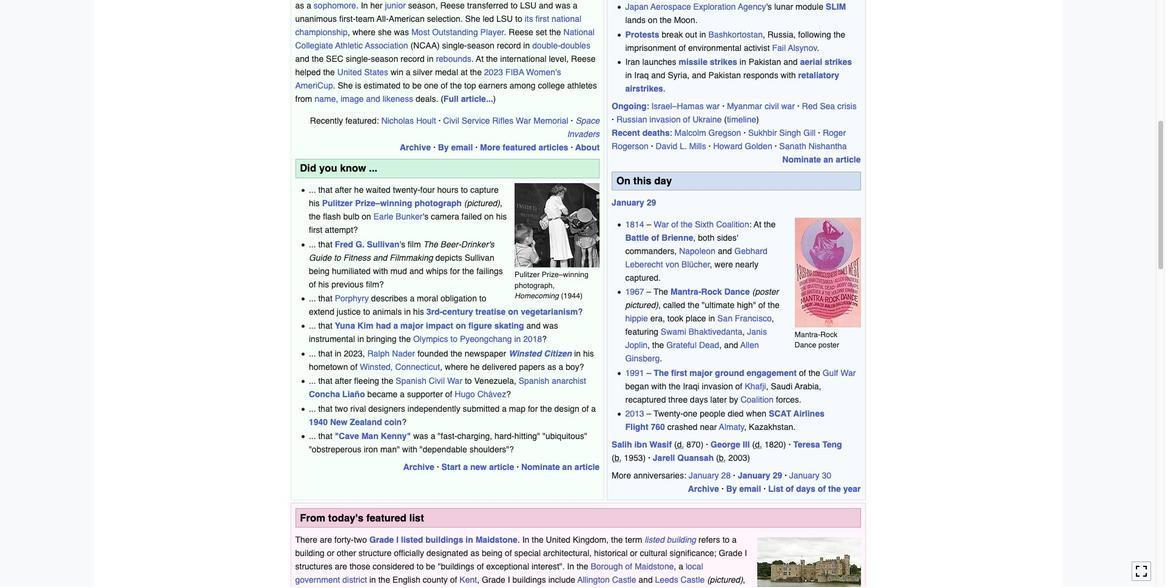 Task type: describe. For each thing, give the bounding box(es) containing it.
later
[[711, 395, 727, 405]]

0 horizontal spatial pakistan
[[709, 71, 741, 80]]

to right refers
[[723, 535, 730, 545]]

rival
[[351, 404, 366, 414]]

0 vertical spatial :
[[647, 101, 649, 111]]

outstanding
[[432, 27, 478, 37]]

archive for more
[[400, 142, 431, 152]]

to inside . she is estimated to be one of the top earners among college athletes from
[[403, 81, 410, 90]]

first inside "1991 – the first major ground engagement of the gulf war began with the iraqi invasion of khafji"
[[671, 368, 688, 378]]

olympics to pyeongchang in 2018 link
[[413, 335, 542, 344]]

a left map
[[502, 404, 507, 414]]

khafji
[[745, 382, 766, 391]]

being inside depicts sullivan being humiliated with mud and whips for the failings of his previous film?
[[309, 266, 330, 276]]

2 horizontal spatial as
[[548, 362, 557, 372]]

nicholas
[[382, 116, 414, 125]]

mantra-rock dance poster image
[[795, 218, 861, 328]]

... for ... that fred g. sullivan 's film
[[309, 240, 316, 249]]

anarchist
[[552, 377, 587, 386]]

the down the (poster
[[768, 301, 780, 310]]

the first major ground engagement link
[[654, 368, 797, 378]]

, the grateful dead , and
[[648, 341, 741, 350]]

salih
[[612, 440, 632, 450]]

1 vertical spatial january 29
[[738, 471, 783, 481]]

after for fleeing
[[335, 377, 352, 386]]

became
[[368, 390, 398, 400]]

failings
[[477, 266, 503, 276]]

was inside the 'season, reese transferred to lsu and was a unanimous first-team all-american selection. she led lsu to'
[[556, 0, 571, 10]]

a right win
[[406, 67, 411, 77]]

0 horizontal spatial grade i
[[370, 535, 399, 545]]

nominate an article for the rightmost nominate an article link
[[783, 155, 861, 165]]

in left 2018
[[514, 335, 521, 344]]

1 horizontal spatial grade i
[[482, 575, 510, 585]]

that for ... that porphyry
[[318, 294, 333, 304]]

the up became
[[382, 377, 394, 386]]

scat airlines flight 760 link
[[626, 409, 825, 432]]

of inside ", russia, following the imprisonment of environmental activist"
[[679, 43, 686, 53]]

pulitzer prize–winning photograph, homecoming (1944) image
[[515, 183, 600, 268]]

of up kent link
[[477, 562, 484, 572]]

war of the sixth coalition link
[[654, 220, 750, 229]]

? down (1944)
[[578, 307, 583, 317]]

mantra- inside mantra-rock dance poster
[[795, 330, 821, 339]]

civil service rifles war memorial space invaders
[[443, 116, 600, 139]]

the up arabia,
[[809, 368, 821, 378]]

0 horizontal spatial are
[[320, 535, 332, 545]]

israel–hamas
[[652, 101, 704, 111]]

district
[[343, 575, 367, 585]]

to up kim
[[363, 307, 370, 317]]

. down transferred
[[504, 27, 507, 37]]

sukhbir
[[749, 128, 777, 138]]

winsted, connecticut , where he delivered papers as a boy?
[[360, 362, 584, 372]]

yuna kim had a major impact on figure skating link
[[335, 321, 524, 331]]

1 horizontal spatial buildings
[[513, 575, 546, 585]]

1 vertical spatial reese
[[509, 27, 534, 37]]

of right list
[[786, 484, 794, 494]]

athletic
[[335, 40, 363, 50]]

the down "30"
[[829, 484, 841, 494]]

? up map
[[506, 390, 511, 400]]

an for nominate an article link to the left
[[563, 463, 573, 472]]

the down swami
[[653, 341, 664, 350]]

on inside ', the flash bulb on'
[[362, 212, 371, 222]]

the inside ", russia, following the imprisonment of environmental activist"
[[834, 30, 846, 39]]

janis joplin link
[[626, 327, 767, 350]]

by for more
[[438, 142, 449, 152]]

grade i listed buildings in maidstone link
[[370, 535, 518, 545]]

humiliated
[[332, 266, 371, 276]]

joplin
[[626, 341, 648, 350]]

the right at
[[470, 67, 482, 77]]

syria,
[[668, 71, 690, 80]]

of down "buildings
[[450, 575, 457, 585]]

grade i inside refers to a building or other structure officially designated as being of special architectural, historical or cultural significance; grade i structures are those considered to be "buildings of exceptional interest". in the
[[719, 549, 748, 558]]

malcolm gregson
[[675, 128, 741, 138]]

three
[[669, 395, 688, 405]]

civil inside civil service rifles war memorial space invaders
[[443, 116, 459, 125]]

venezuela,
[[474, 377, 517, 386]]

article for nominate an article link to the left
[[575, 463, 600, 472]]

major inside "1991 – the first major ground engagement of the gulf war began with the iraqi invasion of khafji"
[[690, 368, 713, 378]]

2 castle from the left
[[681, 575, 705, 585]]

, inside , called the "ultimate high" of the hippie era, took place in san francisco
[[659, 301, 661, 310]]

0 vertical spatial united
[[337, 67, 362, 77]]

2013 – twenty-one people died when
[[626, 409, 769, 419]]

in right out
[[700, 30, 706, 39]]

in up the designated
[[466, 535, 473, 545]]

and up were
[[718, 246, 732, 256]]

with inside depicts sullivan being humiliated with mud and whips for the failings of his previous film?
[[373, 266, 388, 276]]

bashkortostan link
[[709, 30, 763, 39]]

a inside the 'season, reese transferred to lsu and was a unanimous first-team all-american selection. she led lsu to'
[[573, 0, 578, 10]]

is
[[355, 81, 362, 90]]

1 horizontal spatial one
[[684, 409, 698, 419]]

in left the iraq
[[626, 71, 632, 80]]

. up special
[[518, 535, 520, 545]]

the up brienne
[[681, 220, 693, 229]]

0 vertical spatial building
[[667, 535, 696, 545]]

the inside depicts sullivan being humiliated with mud and whips for the failings of his previous film?
[[463, 266, 474, 276]]

by email for list
[[727, 484, 762, 494]]

0 vertical spatial sullivan
[[367, 240, 400, 249]]

that for ... that in 2023, ralph nader founded the newspaper winsted citizen
[[318, 349, 333, 359]]

in down instrumental
[[335, 349, 342, 359]]

: inside the 1814 – war of the sixth coalition : at the battle of brienne
[[750, 220, 752, 229]]

of right design
[[582, 404, 589, 414]]

jarell
[[653, 453, 675, 463]]

of up 'by'
[[736, 382, 743, 391]]

nader
[[392, 349, 415, 359]]

29 for january 29 link to the top
[[647, 198, 656, 207]]

b. for 1953)
[[615, 453, 622, 463]]

on down "century"
[[456, 321, 466, 331]]

7 that from the top
[[318, 404, 333, 414]]

2 listed from the left
[[645, 535, 665, 545]]

david l. mills link
[[656, 142, 707, 151]]

– for 1814
[[647, 220, 652, 229]]

of inside . she is estimated to be one of the top earners among college athletes from
[[441, 81, 448, 90]]

list of days of the year
[[769, 484, 861, 494]]

today's
[[328, 512, 364, 524]]

g.
[[356, 240, 365, 249]]

did
[[300, 162, 316, 174]]

slim link
[[826, 2, 847, 12]]

of up commanders, at right top
[[652, 233, 660, 243]]

at inside the 1814 – war of the sixth coalition : at the battle of brienne
[[754, 220, 762, 229]]

b. for 2003)
[[719, 453, 726, 463]]

0 vertical spatial single-
[[442, 40, 467, 50]]

... for ... that yuna kim had a major impact on figure skating
[[309, 321, 316, 331]]

1 vertical spatial coalition
[[741, 395, 774, 405]]

reese inside the 'season, reese transferred to lsu and was a unanimous first-team all-american selection. she led lsu to'
[[440, 0, 465, 10]]

the up winsted, connecticut , where he delivered papers as a boy?
[[451, 349, 463, 359]]

hometown
[[309, 362, 348, 372]]

be inside refers to a building or other structure officially designated as being of special architectural, historical or cultural significance; grade i structures are those considered to be "buildings of exceptional interest". in the
[[426, 562, 436, 572]]

0 vertical spatial january 29
[[612, 198, 656, 207]]

pulitzer prize–winning photograph, homecoming (1944)
[[515, 270, 589, 300]]

ukraine
[[693, 115, 722, 125]]

0 vertical spatial maidstone
[[476, 535, 518, 545]]

1 horizontal spatial pakistan
[[749, 57, 782, 67]]

to up treatise
[[480, 294, 487, 304]]

japan
[[626, 2, 649, 12]]

championship
[[295, 27, 348, 37]]

with inside the iran launches missile strikes in pakistan and aerial strikes in iraq and syria, and pakistan responds with
[[781, 71, 796, 80]]

hard-
[[495, 432, 515, 441]]

fail alsynov link
[[773, 43, 818, 53]]

dead
[[699, 341, 720, 350]]

( right wasif
[[675, 440, 677, 450]]

sanath
[[780, 142, 807, 151]]

she inside . she is estimated to be one of the top earners among college athletes from
[[338, 81, 353, 90]]

gulf war link
[[823, 368, 856, 378]]

, the flash bulb on
[[309, 199, 503, 222]]

season, reese transferred to lsu and was a unanimous first-team all-american selection. she led lsu to
[[295, 0, 578, 23]]

to left its
[[516, 14, 523, 23]]

with inside "1991 – the first major ground engagement of the gulf war began with the iraqi invasion of khafji"
[[652, 382, 667, 391]]

to down officially
[[417, 562, 424, 572]]

first inside 's camera failed on his first attempt?
[[309, 225, 323, 235]]

... that after fleeing the spanish civil war to venezuela, spanish anarchist concha liaño became a supporter of hugo chávez ? ... that two rival designers independently submitted a map for the design of a 1940 new zealand coin ?
[[309, 377, 596, 427]]

and down missile
[[692, 71, 706, 80]]

the up 2023
[[486, 54, 498, 64]]

that for ... that after fleeing the spanish civil war to venezuela, spanish anarchist concha liaño became a supporter of hugo chávez ? ... that two rival designers independently submitted a map for the design of a 1940 new zealand coin ?
[[318, 377, 333, 386]]

for inside the ... that after fleeing the spanish civil war to venezuela, spanish anarchist concha liaño became a supporter of hugo chávez ? ... that two rival designers independently submitted a map for the design of a 1940 new zealand coin ?
[[528, 404, 538, 414]]

1 spanish from the left
[[396, 377, 427, 386]]

( right deals.
[[441, 94, 444, 104]]

a down citizen
[[559, 362, 564, 372]]

0 horizontal spatial featured
[[366, 512, 407, 524]]

junior
[[385, 0, 406, 10]]

. inside . at the international level, reese helped the
[[472, 54, 474, 64]]

and down borough of maidstone , a
[[639, 575, 653, 585]]

0 vertical spatial in
[[361, 0, 368, 10]]

delivered
[[482, 362, 517, 372]]

a up unanimous
[[307, 0, 311, 10]]

of inside depicts sullivan being humiliated with mud and whips for the failings of his previous film?
[[309, 280, 316, 289]]

for inside depicts sullivan being humiliated with mud and whips for the failings of his previous film?
[[450, 266, 460, 276]]

and inside (ncaa) single-season record in double-doubles and the sec single-season record in rebounds
[[295, 54, 310, 64]]

... for ... that "cave man kenny"
[[309, 432, 316, 441]]

of left hugo
[[445, 390, 453, 400]]

forty-
[[335, 535, 354, 545]]

and left allen
[[724, 341, 739, 350]]

. up israel–hamas
[[663, 84, 666, 94]]

. up team at the left
[[356, 0, 359, 10]]

top
[[465, 81, 476, 90]]

retaliatory airstrikes link
[[626, 71, 840, 94]]

the left design
[[540, 404, 552, 414]]

, inside , featuring
[[772, 314, 775, 324]]

1991 – the first major ground engagement of the gulf war began with the iraqi invasion of khafji
[[626, 368, 856, 391]]

twenty-
[[393, 185, 420, 195]]

earle bunker
[[374, 212, 423, 222]]

of up brienne
[[672, 220, 679, 229]]

an for the rightmost nominate an article link
[[824, 155, 834, 165]]

his inside 's camera failed on his first attempt?
[[496, 212, 507, 222]]

civil service rifles war memorial link
[[443, 116, 569, 125]]

his inside ... that after he waited twenty-four hours to capture his
[[309, 199, 320, 208]]

the down sec
[[323, 67, 335, 77]]

1 horizontal spatial lsu
[[520, 0, 537, 10]]

0 vertical spatial featured
[[503, 142, 536, 152]]

"ubiquitous"
[[543, 432, 588, 441]]

0 vertical spatial mantra-
[[671, 287, 702, 297]]

0 horizontal spatial major
[[401, 321, 424, 331]]

at inside . at the international level, reese helped the
[[476, 54, 484, 64]]

flight 760
[[626, 423, 665, 432]]

design
[[555, 404, 580, 414]]

recaptured
[[626, 395, 666, 405]]

silver
[[413, 67, 433, 77]]

napoleon and
[[680, 246, 735, 256]]

's camera failed on his first attempt?
[[309, 212, 507, 235]]

0 vertical spatial where
[[353, 27, 376, 37]]

a inside refers to a building or other structure officially designated as being of special architectural, historical or cultural significance; grade i structures are those considered to be "buildings of exceptional interest". in the
[[732, 535, 737, 545]]

and down estimated
[[366, 94, 380, 104]]

0 vertical spatial as
[[295, 0, 304, 10]]

0 vertical spatial january 29 link
[[612, 198, 656, 207]]

swami bhaktivedanta link
[[661, 327, 743, 337]]

, where she was most outstanding player . reese set the
[[348, 27, 564, 37]]

gulf
[[823, 368, 839, 378]]

a right became
[[400, 390, 405, 400]]

bashkortostan
[[709, 30, 763, 39]]

two inside the ... that after fleeing the spanish civil war to venezuela, spanish anarchist concha liaño became a supporter of hugo chávez ? ... that two rival designers independently submitted a map for the design of a 1940 new zealand coin ?
[[335, 404, 348, 414]]

sanath nishantha
[[780, 142, 847, 151]]

1814 link
[[626, 220, 645, 229]]

the up historical
[[611, 535, 623, 545]]

was down american
[[394, 27, 409, 37]]

reese inside . at the international level, reese helped the
[[571, 54, 596, 64]]

teresa teng ( b. 1953)
[[612, 440, 842, 463]]

1 listed from the left
[[401, 535, 423, 545]]

1 vertical spatial record
[[401, 54, 425, 64]]

dance inside mantra-rock dance poster
[[795, 341, 817, 350]]

and inside depicts sullivan being humiliated with mud and whips for the failings of his previous film?
[[410, 266, 424, 276]]

in down (ncaa)
[[427, 54, 434, 64]]

by for list
[[727, 484, 737, 494]]

a right "had"
[[394, 321, 398, 331]]

2 vertical spatial 's
[[400, 240, 406, 249]]

a inside was a "fast-charging, hard-hitting" "ubiquitous" "obstreperous iron man" with "dependable shoulders"?
[[431, 432, 436, 441]]

a left new
[[463, 463, 468, 472]]

1 horizontal spatial two
[[354, 535, 367, 545]]

1 vertical spatial single-
[[346, 54, 371, 64]]

that for ... that after he waited twenty-four hours to capture his
[[318, 185, 333, 195]]

in down activist at right top
[[740, 57, 747, 67]]

0 horizontal spatial dance
[[725, 287, 750, 297]]

2 war from the left
[[782, 101, 795, 111]]

and down fail alsynov "link"
[[784, 57, 798, 67]]

archive link for list of days of the year
[[688, 484, 720, 494]]

building inside refers to a building or other structure officially designated as being of special architectural, historical or cultural significance; grade i structures are those considered to be "buildings of exceptional interest". in the
[[295, 549, 325, 558]]

a up the leeds castle link
[[679, 562, 684, 572]]

0 horizontal spatial article
[[489, 463, 514, 472]]

0 vertical spatial record
[[497, 40, 521, 50]]

bulb
[[343, 212, 360, 222]]

... for ... that in 2023, ralph nader founded the newspaper winsted citizen
[[309, 349, 316, 359]]

, inside , saudi arabia, recaptured three days later by
[[766, 382, 769, 391]]

1 horizontal spatial season
[[467, 40, 495, 50]]

to inside the beer-drinker's guide to fitness and filmmaking
[[334, 253, 341, 263]]

his inside "describes a moral obligation to extend justice to animals in his"
[[413, 307, 424, 317]]

he inside ... that after he waited twenty-four hours to capture his
[[354, 185, 364, 195]]

instrumental
[[309, 335, 355, 344]]

(poster pictured)
[[626, 287, 779, 310]]

of up arabia,
[[799, 368, 807, 378]]

. at the international level, reese helped the
[[295, 54, 596, 77]]

new
[[470, 463, 487, 472]]

the up gebhard
[[764, 220, 776, 229]]

set
[[536, 27, 547, 37]]

gregson
[[709, 128, 741, 138]]

winsted
[[509, 349, 542, 359]]

. down following
[[818, 43, 820, 53]]

– for 2013
[[647, 409, 652, 419]]

0 vertical spatial (pictured)
[[464, 199, 500, 208]]

war inside "1991 – the first major ground engagement of the gulf war began with the iraqi invasion of khafji"
[[841, 368, 856, 378]]

pulitzer for pulitzer prize–winning photograph (pictured)
[[322, 199, 353, 208]]

to inside the ... that after fleeing the spanish civil war to venezuela, spanish anarchist concha liaño became a supporter of hugo chávez ? ... that two rival designers independently submitted a map for the design of a 1940 new zealand coin ?
[[465, 377, 472, 386]]

1 horizontal spatial he
[[471, 362, 480, 372]]

1 horizontal spatial united
[[546, 535, 571, 545]]

his inside "in his hometown of"
[[583, 349, 594, 359]]

fullscreen image
[[1136, 566, 1148, 578]]

that for ... that "cave man kenny"
[[318, 432, 333, 441]]

? up winsted citizen link on the left bottom
[[542, 335, 547, 344]]

nominate an article for nominate an article link to the left
[[522, 463, 600, 472]]

0 horizontal spatial season
[[371, 54, 398, 64]]

1 horizontal spatial days
[[797, 484, 816, 494]]

's inside japan aerospace exploration agency 's lunar module slim lands on the moon.
[[766, 2, 772, 12]]

of up exceptional
[[505, 549, 512, 558]]

the right 'set'
[[550, 27, 561, 37]]

(ncaa)
[[411, 40, 440, 50]]

by email link for list of days of the year
[[727, 484, 762, 494]]

1 vertical spatial in
[[523, 535, 530, 545]]

. down swami
[[660, 354, 663, 364]]

waited
[[366, 185, 391, 195]]

the inside the beer-drinker's guide to fitness and filmmaking
[[424, 240, 438, 249]]

... for ... that after he waited twenty-four hours to capture his
[[309, 185, 316, 195]]

on inside 's camera failed on his first attempt?
[[484, 212, 494, 222]]

aerial strikes link
[[801, 57, 852, 67]]

roger rogerson link
[[612, 128, 846, 151]]

in inside , called the "ultimate high" of the hippie era, took place in san francisco
[[709, 314, 715, 324]]

among
[[510, 81, 536, 90]]

arabia,
[[795, 382, 822, 391]]

of down "30"
[[818, 484, 826, 494]]

1 horizontal spatial nominate an article link
[[783, 155, 861, 165]]

a right design
[[592, 404, 596, 414]]

myanmar civil war link
[[727, 101, 795, 111]]

be inside . she is estimated to be one of the top earners among college athletes from
[[413, 81, 422, 90]]

more for more featured articles
[[480, 142, 501, 152]]

, inside ', the flash bulb on'
[[500, 199, 503, 208]]

pyeongchang
[[460, 335, 512, 344]]

1 horizontal spatial january 29 link
[[738, 471, 783, 481]]

war inside the ... that after fleeing the spanish civil war to venezuela, spanish anarchist concha liaño became a supporter of hugo chávez ? ... that two rival designers independently submitted a map for the design of a 1940 new zealand coin ?
[[447, 377, 463, 386]]

in right district
[[370, 575, 376, 585]]

nominate for the rightmost nominate an article link
[[783, 155, 822, 165]]

, inside ", russia, following the imprisonment of environmental activist"
[[763, 30, 766, 39]]

1 d. from the left
[[677, 440, 685, 450]]



Task type: vqa. For each thing, say whether or not it's contained in the screenshot.
type inside 'text field'
no



Task type: locate. For each thing, give the bounding box(es) containing it.
forces.
[[776, 395, 802, 405]]

retaliatory
[[799, 71, 840, 80]]

his up boy?
[[583, 349, 594, 359]]

0 horizontal spatial nominate
[[522, 463, 560, 472]]

to inside ... that after he waited twenty-four hours to capture his
[[461, 185, 468, 195]]

salih ibn wasif ( d. 870)
[[612, 440, 704, 450]]

... up concha
[[309, 377, 316, 386]]

january 29
[[612, 198, 656, 207], [738, 471, 783, 481]]

january for january 29 link to the top
[[612, 198, 645, 207]]

nominate an article link down nishantha
[[783, 155, 861, 165]]

2 ... from the top
[[309, 240, 316, 249]]

5 that from the top
[[318, 349, 333, 359]]

1 horizontal spatial article
[[575, 463, 600, 472]]

nominate an article down "ubiquitous"
[[522, 463, 600, 472]]

of down 'medal'
[[441, 81, 448, 90]]

870)
[[687, 440, 704, 450]]

0 vertical spatial he
[[354, 185, 364, 195]]

by
[[730, 395, 739, 405]]

the right following
[[834, 30, 846, 39]]

describes
[[371, 294, 408, 304]]

malcolm gregson link
[[675, 128, 741, 138]]

2 horizontal spatial 's
[[766, 2, 772, 12]]

the down aerospace
[[660, 15, 672, 25]]

0 horizontal spatial be
[[413, 81, 422, 90]]

leberecht
[[626, 260, 663, 269]]

1 vertical spatial days
[[797, 484, 816, 494]]

6 ... from the top
[[309, 377, 316, 386]]

1 vertical spatial season
[[371, 54, 398, 64]]

0 horizontal spatial nominate an article
[[522, 463, 600, 472]]

sullivan inside depicts sullivan being humiliated with mud and whips for the failings of his previous film?
[[465, 253, 495, 263]]

( down george iii
[[716, 453, 719, 463]]

0 vertical spatial grade i
[[370, 535, 399, 545]]

1 – from the top
[[647, 220, 652, 229]]

of inside "in his hometown of"
[[351, 362, 358, 372]]

january 29 link up list
[[738, 471, 783, 481]]

spanish down papers
[[519, 377, 550, 386]]

article for the rightmost nominate an article link
[[836, 155, 861, 165]]

1 horizontal spatial prize–winning
[[542, 270, 589, 279]]

0 vertical spatial she
[[465, 14, 481, 23]]

1 vertical spatial major
[[690, 368, 713, 378]]

l.
[[680, 142, 687, 151]]

2 strikes from the left
[[825, 57, 852, 67]]

to right transferred
[[511, 0, 518, 10]]

. inside . she is estimated to be one of the top earners among college athletes from
[[333, 81, 336, 90]]

prize–winning
[[355, 199, 412, 208], [542, 270, 589, 279]]

1 vertical spatial by email
[[727, 484, 762, 494]]

1 horizontal spatial record
[[497, 40, 521, 50]]

doubles
[[561, 40, 591, 50]]

0 horizontal spatial invasion
[[650, 115, 681, 125]]

in inside "describes a moral obligation to extend justice to animals in his"
[[404, 307, 411, 317]]

pulitzer prize–winning photograph (pictured)
[[322, 199, 500, 208]]

0 vertical spatial after
[[335, 185, 352, 195]]

grateful
[[667, 341, 697, 350]]

archive link down 'nicholas hoult' link
[[400, 142, 431, 152]]

1 vertical spatial where
[[445, 362, 468, 372]]

the inside refers to a building or other structure officially designated as being of special architectural, historical or cultural significance; grade i structures are those considered to be "buildings of exceptional interest". in the
[[577, 562, 589, 572]]

that
[[318, 185, 333, 195], [318, 240, 333, 249], [318, 294, 333, 304], [318, 321, 333, 331], [318, 349, 333, 359], [318, 377, 333, 386], [318, 404, 333, 414], [318, 432, 333, 441]]

pakistan
[[749, 57, 782, 67], [709, 71, 741, 80]]

2 vertical spatial as
[[471, 549, 480, 558]]

in inside and was instrumental in bringing the
[[358, 335, 364, 344]]

the up place
[[688, 301, 700, 310]]

first inside its first national championship
[[536, 14, 550, 23]]

2 that from the top
[[318, 240, 333, 249]]

1 ... from the top
[[309, 185, 316, 195]]

following
[[799, 30, 832, 39]]

crashed near almaty , kazakhstan.
[[665, 423, 796, 432]]

that for ... that yuna kim had a major impact on figure skating
[[318, 321, 333, 331]]

1 vertical spatial the
[[654, 287, 669, 297]]

most
[[412, 27, 430, 37]]

battle
[[626, 233, 649, 243]]

began
[[626, 382, 649, 391]]

0 vertical spatial prize–winning
[[355, 199, 412, 208]]

email for list of days of the year
[[740, 484, 762, 494]]

nominate for nominate an article link to the left
[[522, 463, 560, 472]]

1 castle from the left
[[612, 575, 637, 585]]

rebounds link
[[436, 54, 472, 64]]

to up hugo
[[465, 377, 472, 386]]

. up the top
[[472, 54, 474, 64]]

2 vertical spatial archive link
[[688, 484, 720, 494]]

days inside , saudi arabia, recaptured three days later by
[[690, 395, 708, 405]]

january
[[612, 198, 645, 207], [689, 471, 719, 481], [738, 471, 771, 481], [790, 471, 820, 481]]

4 ... from the top
[[309, 321, 316, 331]]

– for 1967
[[647, 287, 652, 297]]

one inside . she is estimated to be one of the top earners among college athletes from
[[424, 81, 439, 90]]

the up three
[[669, 382, 681, 391]]

war up 'ukraine'
[[707, 101, 720, 111]]

0 vertical spatial buildings
[[426, 535, 464, 545]]

the up special
[[532, 535, 544, 545]]

poster
[[819, 341, 840, 350]]

1967
[[626, 287, 645, 297]]

2023,
[[344, 349, 365, 359]]

gebhard leberecht von blücher
[[626, 246, 768, 269]]

1 vertical spatial featured
[[366, 512, 407, 524]]

nominate down hitting"
[[522, 463, 560, 472]]

of down israel–hamas war link
[[683, 115, 690, 125]]

a left moral
[[410, 294, 415, 304]]

prize–winning for photograph
[[355, 199, 412, 208]]

0 vertical spatial being
[[309, 266, 330, 276]]

of right the borough
[[626, 562, 633, 572]]

after inside the ... that after fleeing the spanish civil war to venezuela, spanish anarchist concha liaño became a supporter of hugo chávez ? ... that two rival designers independently submitted a map for the design of a 1940 new zealand coin ?
[[335, 377, 352, 386]]

january for january 30 link
[[790, 471, 820, 481]]

1 horizontal spatial reese
[[509, 27, 534, 37]]

estimated
[[364, 81, 401, 90]]

porphyry link
[[335, 294, 369, 304]]

0 horizontal spatial rock
[[702, 287, 722, 297]]

1 vertical spatial for
[[528, 404, 538, 414]]

's left film
[[400, 240, 406, 249]]

spanish down connecticut
[[396, 377, 427, 386]]

2 vertical spatial :
[[750, 220, 752, 229]]

and inside the 'season, reese transferred to lsu and was a unanimous first-team all-american selection. she led lsu to'
[[539, 0, 553, 10]]

0 vertical spatial nominate
[[783, 155, 822, 165]]

1 vertical spatial being
[[482, 549, 503, 558]]

civil inside the ... that after fleeing the spanish civil war to venezuela, spanish anarchist concha liaño became a supporter of hugo chávez ? ... that two rival designers independently submitted a map for the design of a 1940 new zealand coin ?
[[429, 377, 445, 386]]

civil up the 'supporter'
[[429, 377, 445, 386]]

5 ... from the top
[[309, 349, 316, 359]]

record up international
[[497, 40, 521, 50]]

0 horizontal spatial january 29 link
[[612, 198, 656, 207]]

email for more featured articles
[[451, 142, 473, 152]]

email down service
[[451, 142, 473, 152]]

of inside , called the "ultimate high" of the hippie era, took place in san francisco
[[759, 301, 766, 310]]

to down fred
[[334, 253, 341, 263]]

all-
[[377, 14, 389, 23]]

, inside , both sides' commanders,
[[694, 233, 696, 243]]

treatise
[[476, 307, 506, 317]]

that down concha
[[318, 404, 333, 414]]

was inside was a "fast-charging, hard-hitting" "ubiquitous" "obstreperous iron man" with "dependable shoulders"?
[[413, 432, 429, 441]]

single- down outstanding
[[442, 40, 467, 50]]

on right failed
[[484, 212, 494, 222]]

napoleon
[[680, 246, 716, 256]]

the inside "1991 – the first major ground engagement of the gulf war began with the iraqi invasion of khafji"
[[654, 368, 669, 378]]

rock up poster
[[821, 330, 838, 339]]

1 or from the left
[[327, 549, 335, 558]]

1 horizontal spatial :
[[670, 128, 673, 138]]

1 horizontal spatial 's
[[423, 212, 429, 222]]

2 horizontal spatial in
[[567, 562, 575, 572]]

? up "kenny""
[[402, 417, 407, 427]]

1 that from the top
[[318, 185, 333, 195]]

rock inside mantra-rock dance poster
[[821, 330, 838, 339]]

0 vertical spatial by email
[[438, 142, 473, 152]]

2 – from the top
[[647, 287, 652, 297]]

1 horizontal spatial nominate an article
[[783, 155, 861, 165]]

january for january 29 link to the right
[[738, 471, 771, 481]]

archive for nominate
[[403, 463, 435, 472]]

0 horizontal spatial reese
[[440, 0, 465, 10]]

2 or from the left
[[630, 549, 638, 558]]

called
[[663, 301, 686, 310]]

allington
[[578, 575, 610, 585]]

january 30 link
[[790, 471, 832, 481]]

howard golden
[[714, 142, 773, 151]]

sukhbir singh gill link
[[749, 128, 816, 138]]

featured
[[503, 142, 536, 152], [366, 512, 407, 524]]

1 horizontal spatial (pictured)
[[707, 575, 743, 585]]

she left is
[[338, 81, 353, 90]]

2 vertical spatial the
[[654, 368, 669, 378]]

being inside refers to a building or other structure officially designated as being of special architectural, historical or cultural significance; grade i structures are those considered to be "buildings of exceptional interest". in the
[[482, 549, 503, 558]]

0 horizontal spatial war
[[707, 101, 720, 111]]

leeds castle image
[[757, 538, 861, 588]]

7 ... from the top
[[309, 404, 316, 414]]

1 vertical spatial archive link
[[403, 463, 435, 472]]

the left failings
[[463, 266, 474, 276]]

pulitzer inside pulitzer prize–winning photograph, homecoming (1944)
[[515, 270, 540, 279]]

local government district
[[295, 562, 704, 585]]

– for 1991
[[647, 368, 652, 378]]

1991
[[626, 368, 645, 378]]

by email link for more featured articles
[[438, 142, 473, 152]]

san
[[718, 314, 733, 324]]

slim
[[826, 2, 847, 12]]

start a new article
[[442, 463, 514, 472]]

mantra- up called
[[671, 287, 702, 297]]

0 vertical spatial pulitzer
[[322, 199, 353, 208]]

article
[[836, 155, 861, 165], [489, 463, 514, 472], [575, 463, 600, 472]]

rock
[[702, 287, 722, 297], [821, 330, 838, 339]]

by email down 28
[[727, 484, 762, 494]]

0 horizontal spatial united
[[337, 67, 362, 77]]

was up national
[[556, 0, 571, 10]]

0 vertical spatial reese
[[440, 0, 465, 10]]

"dependable
[[420, 445, 467, 455]]

one up deals.
[[424, 81, 439, 90]]

new
[[330, 417, 348, 427]]

was inside and was instrumental in bringing the
[[543, 321, 558, 331]]

1 horizontal spatial strikes
[[825, 57, 852, 67]]

1 vertical spatial by
[[727, 484, 737, 494]]

3 – from the top
[[647, 368, 652, 378]]

on inside japan aerospace exploration agency 's lunar module slim lands on the moon.
[[648, 15, 658, 25]]

– inside the 1814 – war of the sixth coalition : at the battle of brienne
[[647, 220, 652, 229]]

building up 'significance;' at the bottom right of the page
[[667, 535, 696, 545]]

from
[[295, 94, 312, 104]]

1 horizontal spatial d.
[[755, 440, 762, 450]]

submitted
[[463, 404, 500, 414]]

0 vertical spatial dance
[[725, 287, 750, 297]]

coalition inside the 1814 – war of the sixth coalition : at the battle of brienne
[[717, 220, 750, 229]]

january 29 link
[[612, 198, 656, 207], [738, 471, 783, 481]]

in up ... that yuna kim had a major impact on figure skating
[[404, 307, 411, 317]]

0 horizontal spatial maidstone
[[476, 535, 518, 545]]

1 horizontal spatial sullivan
[[465, 253, 495, 263]]

2 after from the top
[[335, 377, 352, 386]]

his up ... that yuna kim had a major impact on figure skating
[[413, 307, 424, 317]]

gebhard leberecht von blücher link
[[626, 246, 768, 269]]

reese down its
[[509, 27, 534, 37]]

with inside was a "fast-charging, hard-hitting" "ubiquitous" "obstreperous iron man" with "dependable shoulders"?
[[402, 445, 418, 455]]

major up iraqi
[[690, 368, 713, 378]]

grade i down exceptional
[[482, 575, 510, 585]]

flash
[[323, 212, 341, 222]]

b. down george iii link
[[719, 453, 726, 463]]

0 horizontal spatial b.
[[615, 453, 622, 463]]

pakistan down missile strikes link
[[709, 71, 741, 80]]

on up skating
[[508, 307, 519, 317]]

1 horizontal spatial 29
[[773, 471, 783, 481]]

prize–winning for photograph,
[[542, 270, 589, 279]]

more down 1953)
[[612, 471, 631, 481]]

the for 1991
[[654, 368, 669, 378]]

a right refers
[[732, 535, 737, 545]]

1 vertical spatial mantra-
[[795, 330, 821, 339]]

von
[[666, 260, 680, 269]]

the down considered
[[379, 575, 390, 585]]

... for ... that after fleeing the spanish civil war to venezuela, spanish anarchist concha liaño became a supporter of hugo chávez ? ... that two rival designers independently submitted a map for the design of a 1940 new zealand coin ?
[[309, 377, 316, 386]]

the inside ', the flash bulb on'
[[309, 212, 321, 222]]

she inside the 'season, reese transferred to lsu and was a unanimous first-team all-american selection. she led lsu to'
[[465, 14, 481, 23]]

timeline
[[727, 115, 757, 125]]

are inside refers to a building or other structure officially designated as being of special architectural, historical or cultural significance; grade i structures are those considered to be "buildings of exceptional interest". in the
[[335, 562, 347, 572]]

... up hometown
[[309, 349, 316, 359]]

japan aerospace exploration agency link
[[626, 2, 766, 12]]

0 vertical spatial by
[[438, 142, 449, 152]]

in up special
[[523, 535, 530, 545]]

– inside "1991 – the first major ground engagement of the gulf war began with the iraqi invasion of khafji"
[[647, 368, 652, 378]]

mantra-
[[671, 287, 702, 297], [795, 330, 821, 339]]

myanmar
[[727, 101, 763, 111]]

with up recaptured
[[652, 382, 667, 391]]

1 b. from the left
[[615, 453, 622, 463]]

building down there
[[295, 549, 325, 558]]

1 horizontal spatial being
[[482, 549, 503, 558]]

in inside "in his hometown of"
[[574, 349, 581, 359]]

invasion inside red sea crisis russian invasion of ukraine timeline
[[650, 115, 681, 125]]

allen ginsberg link
[[626, 341, 759, 364]]

united up architectural,
[[546, 535, 571, 545]]

0 horizontal spatial 's
[[400, 240, 406, 249]]

memorial
[[534, 116, 569, 125]]

0 horizontal spatial nominate an article link
[[522, 463, 600, 472]]

0 horizontal spatial prize–winning
[[355, 199, 412, 208]]

2 b. from the left
[[719, 453, 726, 463]]

castle down 'borough of maidstone' link
[[612, 575, 637, 585]]

zealand
[[350, 417, 382, 427]]

2 horizontal spatial first
[[671, 368, 688, 378]]

the for 1967
[[654, 287, 669, 297]]

3 that from the top
[[318, 294, 333, 304]]

swami
[[661, 327, 687, 337]]

in up international
[[524, 40, 530, 50]]

invasion inside "1991 – the first major ground engagement of the gulf war began with the iraqi invasion of khafji"
[[702, 382, 733, 391]]

strikes down environmental
[[710, 57, 738, 67]]

0 vertical spatial are
[[320, 535, 332, 545]]

1 vertical spatial dance
[[795, 341, 817, 350]]

spanish anarchist link
[[519, 377, 587, 386]]

after inside ... that after he waited twenty-four hours to capture his
[[335, 185, 352, 195]]

0 horizontal spatial record
[[401, 54, 425, 64]]

leeds
[[655, 575, 679, 585]]

being down there are forty-two grade i listed buildings in maidstone . in the united kingdom, the term listed building
[[482, 549, 503, 558]]

's inside 's camera failed on his first attempt?
[[423, 212, 429, 222]]

unanimous
[[295, 14, 337, 23]]

nishantha
[[809, 142, 847, 151]]

war inside the 1814 – war of the sixth coalition : at the battle of brienne
[[654, 220, 669, 229]]

activist
[[744, 43, 770, 53]]

0 horizontal spatial by email
[[438, 142, 473, 152]]

1 horizontal spatial b.
[[719, 453, 726, 463]]

0 vertical spatial more
[[480, 142, 501, 152]]

by up hours at left
[[438, 142, 449, 152]]

3 ... from the top
[[309, 294, 316, 304]]

and inside the beer-drinker's guide to fitness and filmmaking
[[373, 253, 387, 263]]

0 horizontal spatial pulitzer
[[322, 199, 353, 208]]

more anniversaries:
[[612, 471, 689, 481]]

its first national championship link
[[295, 14, 582, 37]]

that up guide
[[318, 240, 333, 249]]

as inside refers to a building or other structure officially designated as being of special architectural, historical or cultural significance; grade i structures are those considered to be "buildings of exceptional interest". in the
[[471, 549, 480, 558]]

dance up high"
[[725, 287, 750, 297]]

space invaders link
[[567, 116, 600, 139]]

"obstreperous
[[309, 445, 362, 455]]

29 for january 29 link to the right
[[773, 471, 783, 481]]

invaders
[[567, 129, 600, 139]]

0 vertical spatial nominate an article link
[[783, 155, 861, 165]]

kingdom,
[[573, 535, 609, 545]]

government
[[295, 575, 340, 585]]

single- up united states link
[[346, 54, 371, 64]]

that inside ... that after he waited twenty-four hours to capture his
[[318, 185, 333, 195]]

6 that from the top
[[318, 377, 333, 386]]

article down nishantha
[[836, 155, 861, 165]]

about link
[[576, 142, 600, 152]]

featured left list
[[366, 512, 407, 524]]

–
[[647, 220, 652, 229], [647, 287, 652, 297], [647, 368, 652, 378], [647, 409, 652, 419]]

0 horizontal spatial two
[[335, 404, 348, 414]]

1 vertical spatial maidstone
[[635, 562, 674, 572]]

january down the 2003)
[[738, 471, 771, 481]]

0 horizontal spatial in
[[361, 0, 368, 10]]

1 horizontal spatial are
[[335, 562, 347, 572]]

... for ... that porphyry
[[309, 294, 316, 304]]

0 vertical spatial pakistan
[[749, 57, 782, 67]]

( inside teresa teng ( b. 1953)
[[612, 453, 615, 463]]

george iii link
[[711, 440, 750, 450]]

... up extend
[[309, 294, 316, 304]]

a inside "describes a moral obligation to extend justice to animals in his"
[[410, 294, 415, 304]]

1 after from the top
[[335, 185, 352, 195]]

prize–winning inside pulitzer prize–winning photograph, homecoming (1944)
[[542, 270, 589, 279]]

missile strikes link
[[679, 57, 738, 67]]

1 horizontal spatial rock
[[821, 330, 838, 339]]

2 spanish from the left
[[519, 377, 550, 386]]

to down impact
[[451, 335, 458, 344]]

grade i
[[370, 535, 399, 545], [719, 549, 748, 558], [482, 575, 510, 585]]

, inside ", were nearly captured."
[[710, 260, 713, 269]]

war inside civil service rifles war memorial space invaders
[[516, 116, 531, 125]]

... that porphyry
[[309, 294, 369, 304]]

january 29 link up 1814 link
[[612, 198, 656, 207]]

archive for list
[[688, 484, 720, 494]]

january for january 28 link
[[689, 471, 719, 481]]

4 that from the top
[[318, 321, 333, 331]]

... down extend
[[309, 321, 316, 331]]

0 horizontal spatial one
[[424, 81, 439, 90]]

more for more anniversaries:
[[612, 471, 631, 481]]

... up 1940
[[309, 404, 316, 414]]

1 strikes from the left
[[710, 57, 738, 67]]

of inside red sea crisis russian invasion of ukraine timeline
[[683, 115, 690, 125]]

in
[[361, 0, 368, 10], [523, 535, 530, 545], [567, 562, 575, 572]]

1 war from the left
[[707, 101, 720, 111]]

0 vertical spatial invasion
[[650, 115, 681, 125]]

1 vertical spatial first
[[309, 225, 323, 235]]

in left her on the top left of the page
[[361, 0, 368, 10]]

pulitzer for pulitzer prize–winning photograph, homecoming (1944)
[[515, 270, 540, 279]]

almaty link
[[719, 423, 745, 432]]

archive link for nominate an article
[[403, 463, 435, 472]]

nominate down sanath at the top right
[[783, 155, 822, 165]]

0 vertical spatial civil
[[443, 116, 459, 125]]

2 vertical spatial grade i
[[482, 575, 510, 585]]

0 horizontal spatial lsu
[[497, 14, 513, 23]]

article down "ubiquitous"
[[575, 463, 600, 472]]

that for ... that fred g. sullivan 's film
[[318, 240, 333, 249]]

on
[[617, 175, 631, 187]]

after for he
[[335, 185, 352, 195]]

guide
[[309, 253, 332, 263]]

... inside ... that after he waited twenty-four hours to capture his
[[309, 185, 316, 195]]

pictured)
[[626, 301, 659, 310]]

drinker's
[[461, 240, 495, 249]]

0 horizontal spatial she
[[338, 81, 353, 90]]

that down you on the left top of the page
[[318, 185, 333, 195]]

2 d. from the left
[[755, 440, 762, 450]]

pulitzer up flash
[[322, 199, 353, 208]]

0 horizontal spatial an
[[563, 463, 573, 472]]

george iii ( d. 1820)
[[711, 440, 787, 450]]

states
[[364, 67, 388, 77]]

by email for more
[[438, 142, 473, 152]]

1 horizontal spatial be
[[426, 562, 436, 572]]

(
[[441, 94, 444, 104], [675, 440, 677, 450], [753, 440, 755, 450], [612, 453, 615, 463], [716, 453, 719, 463]]

archive link down "dependable
[[403, 463, 435, 472]]

the inside japan aerospace exploration agency 's lunar module slim lands on the moon.
[[660, 15, 672, 25]]

russian
[[617, 115, 648, 125]]

archive link for more featured articles
[[400, 142, 431, 152]]

season,
[[408, 0, 438, 10]]

4 – from the top
[[647, 409, 652, 419]]

pulitzer up "photograph,"
[[515, 270, 540, 279]]

0 vertical spatial be
[[413, 81, 422, 90]]

0 horizontal spatial (pictured)
[[464, 199, 500, 208]]

or down term
[[630, 549, 638, 558]]

with down "kenny""
[[402, 445, 418, 455]]

prize–winning up (1944)
[[542, 270, 589, 279]]

his
[[309, 199, 320, 208], [496, 212, 507, 222], [318, 280, 329, 289], [413, 307, 424, 317], [583, 349, 594, 359]]

's left lunar
[[766, 2, 772, 12]]

1 vertical spatial email
[[740, 484, 762, 494]]

0 vertical spatial two
[[335, 404, 348, 414]]

invasion up deaths
[[650, 115, 681, 125]]

1 vertical spatial invasion
[[702, 382, 733, 391]]

1 horizontal spatial listed
[[645, 535, 665, 545]]

0 vertical spatial coalition
[[717, 220, 750, 229]]

the inside . she is estimated to be one of the top earners among college athletes from
[[450, 81, 462, 90]]

to
[[511, 0, 518, 10], [516, 14, 523, 23], [403, 81, 410, 90], [461, 185, 468, 195], [334, 253, 341, 263], [480, 294, 487, 304], [363, 307, 370, 317], [451, 335, 458, 344], [465, 377, 472, 386], [723, 535, 730, 545], [417, 562, 424, 572]]

his inside depicts sullivan being humiliated with mud and whips for the failings of his previous film?
[[318, 280, 329, 289]]

the inside (ncaa) single-season record in double-doubles and the sec single-season record in rebounds
[[312, 54, 324, 64]]

and inside and was instrumental in bringing the
[[527, 321, 541, 331]]

and down launches
[[652, 71, 666, 80]]

0 vertical spatial lsu
[[520, 0, 537, 10]]

the inside and was instrumental in bringing the
[[399, 335, 411, 344]]

8 that from the top
[[318, 432, 333, 441]]

8 ... from the top
[[309, 432, 316, 441]]

days up 2013 – twenty-one people died when
[[690, 395, 708, 405]]

0 horizontal spatial buildings
[[426, 535, 464, 545]]

b. inside teresa teng ( b. 1953)
[[615, 453, 622, 463]]

in inside refers to a building or other structure officially designated as being of special architectural, historical or cultural significance; grade i structures are those considered to be "buildings of exceptional interest". in the
[[567, 562, 575, 572]]

( left '1820)'
[[753, 440, 755, 450]]



